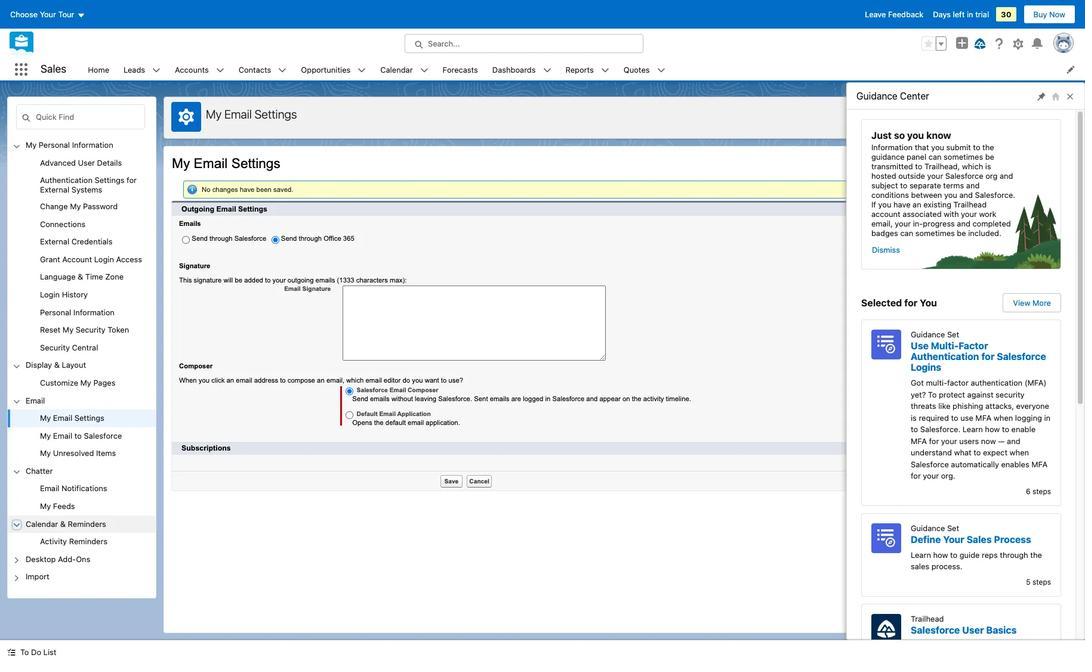 Task type: vqa. For each thing, say whether or not it's contained in the screenshot.
Item Number image
no



Task type: describe. For each thing, give the bounding box(es) containing it.
quotes
[[624, 65, 650, 74]]

display & layout
[[26, 361, 86, 370]]

security central link
[[40, 343, 98, 354]]

your inside popup button
[[40, 10, 56, 19]]

my email settings link
[[40, 414, 104, 424]]

(mfa)
[[1025, 378, 1047, 388]]

an
[[913, 200, 921, 209]]

search...
[[428, 39, 460, 48]]

factor
[[959, 341, 988, 352]]

my email settings tree item
[[8, 410, 156, 428]]

user inside group
[[78, 158, 95, 167]]

language & time zone
[[40, 272, 124, 282]]

my inside chatter tree item
[[40, 502, 51, 511]]

guidance for guidance set use multi-factor authentication for salesforce logins got multi-factor authentication (mfa) yet? to protect against security threats like phishing attacks, everyone is required to use mfa when logging in to salesforce. learn how to enable mfa for your users now — and understand what to expect when salesforce automatically enables mfa for your org.
[[911, 330, 945, 340]]

automatically
[[951, 460, 999, 469]]

outside
[[898, 171, 925, 181]]

0 vertical spatial sometimes
[[944, 152, 983, 162]]

with
[[944, 209, 959, 219]]

1 horizontal spatial be
[[985, 152, 994, 162]]

text default image inside to do list button
[[7, 649, 16, 657]]

learn inside guidance set define your sales process learn how to guide reps through the sales process.
[[911, 551, 931, 560]]

group for email
[[8, 410, 156, 463]]

quotes link
[[616, 58, 657, 81]]

leads list item
[[116, 58, 168, 81]]

trailhead salesforce user basics
[[911, 614, 1017, 636]]

how inside guidance set define your sales process learn how to guide reps through the sales process.
[[933, 551, 948, 560]]

contacts
[[239, 65, 271, 74]]

personal inside 'my personal information' link
[[39, 140, 70, 150]]

define
[[911, 534, 941, 545]]

org.
[[941, 472, 955, 481]]

forecasts link
[[435, 58, 485, 81]]

calendar list item
[[373, 58, 435, 81]]

my inside display & layout tree item
[[80, 378, 91, 388]]

display
[[26, 361, 52, 370]]

reminders inside "link"
[[69, 537, 107, 547]]

—
[[998, 437, 1005, 446]]

to do list
[[20, 648, 56, 658]]

personal information link
[[40, 308, 115, 318]]

2 external from the top
[[40, 237, 69, 247]]

credentials
[[71, 237, 113, 247]]

how inside guidance set use multi-factor authentication for salesforce logins got multi-factor authentication (mfa) yet? to protect against security threats like phishing attacks, everyone is required to use mfa when logging in to salesforce. learn how to enable mfa for your users now — and understand what to expect when salesforce automatically enables mfa for your org.
[[985, 425, 1000, 435]]

email down customize
[[26, 396, 45, 406]]

password
[[83, 202, 118, 211]]

desktop add-ons link
[[26, 555, 90, 565]]

text default image for calendar
[[420, 66, 428, 74]]

text default image for dashboards
[[543, 66, 551, 74]]

view more button
[[1003, 294, 1061, 313]]

information inside just so you know information that you submit to the guidance panel can sometimes be transmitted to trailhead, which is hosted outside your salesforce org and subject to separate terms and conditions between you and salesforce. if you have an existing trailhead account associated with your work email, your in-progress and completed badges can sometimes be included.
[[871, 143, 913, 152]]

badges
[[871, 229, 898, 238]]

completed
[[973, 219, 1011, 229]]

2 vertical spatial mfa
[[1032, 460, 1048, 469]]

your inside guidance set define your sales process learn how to guide reps through the sales process.
[[943, 534, 964, 545]]

forecasts
[[443, 65, 478, 74]]

to right subject
[[900, 181, 907, 190]]

0 horizontal spatial in
[[967, 10, 973, 19]]

reset my security token link
[[40, 325, 129, 336]]

authentication inside authentication settings for external systems
[[40, 176, 92, 185]]

center
[[900, 91, 929, 101]]

buy now
[[1033, 10, 1065, 19]]

search... button
[[405, 34, 643, 53]]

zone
[[105, 272, 124, 282]]

items
[[96, 449, 116, 459]]

advanced user details link
[[40, 158, 122, 168]]

got
[[911, 378, 924, 388]]

against
[[967, 390, 994, 400]]

process.
[[932, 562, 962, 572]]

that
[[915, 143, 929, 152]]

trial
[[975, 10, 989, 19]]

salesforce inside the trailhead salesforce user basics
[[911, 625, 960, 636]]

authentication
[[971, 378, 1023, 388]]

Quick Find search field
[[16, 104, 145, 130]]

guide
[[960, 551, 980, 560]]

and inside guidance set use multi-factor authentication for salesforce logins got multi-factor authentication (mfa) yet? to protect against security threats like phishing attacks, everyone is required to use mfa when logging in to salesforce. learn how to enable mfa for your users now — and understand what to expect when salesforce automatically enables mfa for your org.
[[1007, 437, 1020, 446]]

login history
[[40, 290, 88, 300]]

feedback
[[888, 10, 923, 19]]

reports list item
[[558, 58, 616, 81]]

phishing
[[953, 402, 983, 411]]

my unresolved items link
[[40, 449, 116, 459]]

steps for define your sales process
[[1033, 578, 1051, 587]]

dashboards
[[492, 65, 536, 74]]

guidance center
[[856, 91, 929, 101]]

text default image for leads
[[152, 66, 161, 74]]

guidance for guidance center
[[856, 91, 898, 101]]

contacts link
[[231, 58, 278, 81]]

to inside email tree item
[[74, 431, 82, 441]]

multi-
[[926, 378, 947, 388]]

email up my email to salesforce
[[53, 414, 72, 423]]

guidance for guidance set define your sales process learn how to guide reps through the sales process.
[[911, 524, 945, 533]]

activity
[[40, 537, 67, 547]]

in-
[[913, 219, 923, 229]]

reports
[[566, 65, 594, 74]]

more
[[1033, 298, 1051, 308]]

setup tree tree
[[8, 137, 156, 599]]

use
[[960, 413, 973, 423]]

to right submit
[[973, 143, 980, 152]]

accounts link
[[168, 58, 216, 81]]

for inside authentication settings for external systems
[[127, 176, 137, 185]]

email down my email settings link on the left bottom of the page
[[53, 431, 72, 441]]

your left 'org.'
[[923, 472, 939, 481]]

quotes list item
[[616, 58, 672, 81]]

your left in-
[[895, 219, 911, 229]]

& for language
[[78, 272, 83, 282]]

steps for use multi-factor authentication for salesforce logins
[[1033, 487, 1051, 496]]

0 vertical spatial sales
[[41, 63, 66, 75]]

text default image for opportunities
[[358, 66, 366, 74]]

trailhead inside the trailhead salesforce user basics
[[911, 614, 944, 624]]

external inside authentication settings for external systems
[[40, 185, 69, 195]]

0 horizontal spatial security
[[40, 343, 70, 353]]

account
[[871, 209, 901, 219]]

to inside guidance set define your sales process learn how to guide reps through the sales process.
[[950, 551, 957, 560]]

choose your tour
[[10, 10, 74, 19]]

settings inside tree item
[[74, 414, 104, 423]]

1 vertical spatial be
[[957, 229, 966, 238]]

import link
[[26, 573, 49, 583]]

you up with
[[944, 190, 957, 200]]

reset my security token
[[40, 325, 129, 335]]

to inside guidance set use multi-factor authentication for salesforce logins got multi-factor authentication (mfa) yet? to protect against security threats like phishing attacks, everyone is required to use mfa when logging in to salesforce. learn how to enable mfa for your users now — and understand what to expect when salesforce automatically enables mfa for your org.
[[928, 390, 937, 400]]

0 vertical spatial reminders
[[68, 520, 106, 529]]

text default image for accounts
[[216, 66, 224, 74]]

language & time zone link
[[40, 272, 124, 283]]

salesforce user basics button
[[911, 625, 1017, 636]]

group for my personal information
[[8, 154, 156, 357]]

to down that
[[915, 162, 922, 171]]

yet?
[[911, 390, 926, 400]]

basics
[[986, 625, 1017, 636]]

group for chatter
[[8, 481, 156, 516]]

0 vertical spatial security
[[76, 325, 105, 335]]

days
[[933, 10, 951, 19]]

display & layout link
[[26, 361, 86, 371]]

1 vertical spatial mfa
[[911, 437, 927, 446]]

set for multi-
[[947, 330, 959, 340]]

to inside button
[[20, 648, 29, 658]]

conditions
[[871, 190, 909, 200]]

what
[[954, 448, 972, 458]]

authentication settings for external systems
[[40, 176, 137, 195]]

reports link
[[558, 58, 601, 81]]

multi-
[[931, 341, 959, 352]]



Task type: locate. For each thing, give the bounding box(es) containing it.
sometimes up terms
[[944, 152, 983, 162]]

1 vertical spatial trailhead
[[911, 614, 944, 624]]

group containing email notifications
[[8, 481, 156, 516]]

sometimes down the associated
[[915, 229, 955, 238]]

& inside calendar & reminders link
[[60, 520, 66, 529]]

reminders up ons at the left bottom of page
[[69, 537, 107, 547]]

protect
[[939, 390, 965, 400]]

1 vertical spatial personal
[[40, 308, 71, 317]]

2 vertical spatial settings
[[74, 414, 104, 423]]

2 horizontal spatial text default image
[[543, 66, 551, 74]]

1 vertical spatial salesforce.
[[920, 425, 961, 435]]

1 horizontal spatial login
[[94, 255, 114, 264]]

unresolved
[[53, 449, 94, 459]]

security up the display & layout
[[40, 343, 70, 353]]

chatter tree item
[[8, 463, 156, 516]]

text default image for contacts
[[278, 66, 287, 74]]

reminders
[[68, 520, 106, 529], [69, 537, 107, 547]]

define your sales process button
[[911, 534, 1031, 545]]

0 vertical spatial personal
[[39, 140, 70, 150]]

email
[[224, 107, 252, 121], [26, 396, 45, 406], [53, 414, 72, 423], [53, 431, 72, 441], [40, 484, 59, 494]]

0 vertical spatial guidance
[[856, 91, 898, 101]]

opportunities list item
[[294, 58, 373, 81]]

2 horizontal spatial mfa
[[1032, 460, 1048, 469]]

0 vertical spatial to
[[928, 390, 937, 400]]

text default image left the calendar link
[[358, 66, 366, 74]]

selected
[[861, 298, 902, 309]]

1 vertical spatial guidance
[[911, 330, 945, 340]]

text default image inside accounts list item
[[216, 66, 224, 74]]

& down feeds
[[60, 520, 66, 529]]

token
[[108, 325, 129, 335]]

your left tour
[[40, 10, 56, 19]]

1 horizontal spatial in
[[1044, 413, 1051, 423]]

to left do
[[20, 648, 29, 658]]

so
[[894, 130, 905, 141]]

personal inside personal information link
[[40, 308, 71, 317]]

steps
[[1033, 487, 1051, 496], [1033, 578, 1051, 587]]

0 horizontal spatial learn
[[911, 551, 931, 560]]

to up automatically
[[974, 448, 981, 458]]

your left terms
[[927, 171, 943, 181]]

& inside display & layout link
[[54, 361, 60, 370]]

text default image for quotes
[[657, 66, 665, 74]]

feeds
[[53, 502, 75, 511]]

text default image right accounts
[[216, 66, 224, 74]]

0 horizontal spatial &
[[54, 361, 60, 370]]

1 text default image from the left
[[152, 66, 161, 74]]

1 vertical spatial is
[[911, 413, 917, 423]]

to down my email settings tree item
[[74, 431, 82, 441]]

you up that
[[907, 130, 924, 141]]

how up "process."
[[933, 551, 948, 560]]

settings up my email to salesforce
[[74, 414, 104, 423]]

salesforce. down org
[[975, 190, 1015, 200]]

text default image down search...
[[420, 66, 428, 74]]

chatter
[[26, 467, 53, 476]]

0 vertical spatial is
[[985, 162, 991, 171]]

1 vertical spatial login
[[40, 290, 60, 300]]

my email settings inside my email settings tree item
[[40, 414, 104, 423]]

0 vertical spatial salesforce.
[[975, 190, 1015, 200]]

to down threats
[[911, 425, 918, 435]]

settings down contacts list item
[[255, 107, 297, 121]]

1 horizontal spatial security
[[76, 325, 105, 335]]

user inside the trailhead salesforce user basics
[[962, 625, 984, 636]]

0 horizontal spatial how
[[933, 551, 948, 560]]

group
[[922, 36, 947, 51], [8, 154, 156, 357], [8, 410, 156, 463], [8, 481, 156, 516]]

1 vertical spatial security
[[40, 343, 70, 353]]

0 horizontal spatial can
[[900, 229, 913, 238]]

4 text default image from the left
[[420, 66, 428, 74]]

1 vertical spatial my email settings
[[40, 414, 104, 423]]

6 text default image from the left
[[657, 66, 665, 74]]

history
[[62, 290, 88, 300]]

2 set from the top
[[947, 524, 959, 533]]

guidance up define
[[911, 524, 945, 533]]

1 horizontal spatial the
[[1030, 551, 1042, 560]]

1 horizontal spatial mfa
[[976, 413, 992, 423]]

my personal information
[[26, 140, 113, 150]]

in inside guidance set use multi-factor authentication for salesforce logins got multi-factor authentication (mfa) yet? to protect against security threats like phishing attacks, everyone is required to use mfa when logging in to salesforce. learn how to enable mfa for your users now — and understand what to expect when salesforce automatically enables mfa for your org.
[[1044, 413, 1051, 423]]

list
[[81, 58, 1085, 81]]

email tree item
[[8, 392, 156, 463]]

learn up users
[[963, 425, 983, 435]]

0 vertical spatial mfa
[[976, 413, 992, 423]]

text default image right leads
[[152, 66, 161, 74]]

salesforce inside just so you know information that you submit to the guidance panel can sometimes be transmitted to trailhead, which is hosted outside your salesforce org and subject to separate terms and conditions between you and salesforce. if you have an existing trailhead account associated with your work email, your in-progress and completed badges can sometimes be included.
[[945, 171, 983, 181]]

0 vertical spatial set
[[947, 330, 959, 340]]

& for display
[[54, 361, 60, 370]]

trailhead
[[954, 200, 987, 209], [911, 614, 944, 624]]

0 vertical spatial the
[[982, 143, 994, 152]]

the inside just so you know information that you submit to the guidance panel can sometimes be transmitted to trailhead, which is hosted outside your salesforce org and subject to separate terms and conditions between you and salesforce. if you have an existing trailhead account associated with your work email, your in-progress and completed badges can sometimes be included.
[[982, 143, 994, 152]]

text default image right contacts
[[278, 66, 287, 74]]

text default image for reports
[[601, 66, 609, 74]]

6 steps
[[1026, 487, 1051, 496]]

opportunities link
[[294, 58, 358, 81]]

my email settings down contacts link
[[206, 107, 297, 121]]

for down understand at the bottom right
[[911, 472, 921, 481]]

settings inside authentication settings for external systems
[[95, 176, 124, 185]]

mfa
[[976, 413, 992, 423], [911, 437, 927, 446], [1032, 460, 1048, 469]]

factor
[[947, 378, 969, 388]]

reset
[[40, 325, 60, 335]]

is down threats
[[911, 413, 917, 423]]

0 horizontal spatial calendar
[[26, 520, 58, 529]]

guidance
[[871, 152, 905, 162]]

dismiss
[[872, 245, 900, 255]]

1 horizontal spatial authentication
[[911, 352, 979, 362]]

to up "process."
[[950, 551, 957, 560]]

0 horizontal spatial user
[[78, 158, 95, 167]]

1 vertical spatial user
[[962, 625, 984, 636]]

1 horizontal spatial your
[[943, 534, 964, 545]]

change my password
[[40, 202, 118, 211]]

0 vertical spatial your
[[40, 10, 56, 19]]

1 vertical spatial how
[[933, 551, 948, 560]]

in
[[967, 10, 973, 19], [1044, 413, 1051, 423]]

salesforce. inside just so you know information that you submit to the guidance panel can sometimes be transmitted to trailhead, which is hosted outside your salesforce org and subject to separate terms and conditions between you and salesforce. if you have an existing trailhead account associated with your work email, your in-progress and completed badges can sometimes be included.
[[975, 190, 1015, 200]]

sales inside guidance set define your sales process learn how to guide reps through the sales process.
[[967, 534, 992, 545]]

guidance inside guidance set use multi-factor authentication for salesforce logins got multi-factor authentication (mfa) yet? to protect against security threats like phishing attacks, everyone is required to use mfa when logging in to salesforce. learn how to enable mfa for your users now — and understand what to expect when salesforce automatically enables mfa for your org.
[[911, 330, 945, 340]]

0 horizontal spatial authentication
[[40, 176, 92, 185]]

logins
[[911, 362, 941, 373]]

0 vertical spatial &
[[78, 272, 83, 282]]

1 horizontal spatial learn
[[963, 425, 983, 435]]

dashboards list item
[[485, 58, 558, 81]]

days left in trial
[[933, 10, 989, 19]]

1 vertical spatial sales
[[967, 534, 992, 545]]

buy
[[1033, 10, 1047, 19]]

activity reminders tree item
[[8, 534, 156, 551]]

for right the systems at the left top
[[127, 176, 137, 185]]

& left layout
[[54, 361, 60, 370]]

0 horizontal spatial mfa
[[911, 437, 927, 446]]

0 horizontal spatial salesforce.
[[920, 425, 961, 435]]

authentication inside guidance set use multi-factor authentication for salesforce logins got multi-factor authentication (mfa) yet? to protect against security threats like phishing attacks, everyone is required to use mfa when logging in to salesforce. learn how to enable mfa for your users now — and understand what to expect when salesforce automatically enables mfa for your org.
[[911, 352, 979, 362]]

for up authentication
[[981, 352, 995, 362]]

1 horizontal spatial can
[[929, 152, 942, 162]]

text default image left reports link
[[543, 66, 551, 74]]

1 horizontal spatial user
[[962, 625, 984, 636]]

0 horizontal spatial is
[[911, 413, 917, 423]]

1 vertical spatial to
[[20, 648, 29, 658]]

0 vertical spatial my email settings
[[206, 107, 297, 121]]

to left use
[[951, 413, 958, 423]]

1 vertical spatial calendar
[[26, 520, 58, 529]]

be up org
[[985, 152, 994, 162]]

0 vertical spatial user
[[78, 158, 95, 167]]

settings down 'details'
[[95, 176, 124, 185]]

text default image left do
[[7, 649, 16, 657]]

sales up the guide
[[967, 534, 992, 545]]

when down attacks,
[[994, 413, 1013, 423]]

to do list button
[[0, 641, 64, 665]]

in right left
[[967, 10, 973, 19]]

mfa right enables
[[1032, 460, 1048, 469]]

1 vertical spatial the
[[1030, 551, 1042, 560]]

reps
[[982, 551, 998, 560]]

steps right "6"
[[1033, 487, 1051, 496]]

0 horizontal spatial trailhead
[[911, 614, 944, 624]]

calendar & reminders link
[[26, 520, 106, 530]]

text default image inside 'calendar' list item
[[420, 66, 428, 74]]

1 vertical spatial reminders
[[69, 537, 107, 547]]

authentication down advanced
[[40, 176, 92, 185]]

central
[[72, 343, 98, 353]]

& left time
[[78, 272, 83, 282]]

access
[[116, 255, 142, 264]]

1 steps from the top
[[1033, 487, 1051, 496]]

external up change
[[40, 185, 69, 195]]

threats
[[911, 402, 936, 411]]

to
[[973, 143, 980, 152], [915, 162, 922, 171], [900, 181, 907, 190], [951, 413, 958, 423], [911, 425, 918, 435], [1002, 425, 1009, 435], [74, 431, 82, 441], [974, 448, 981, 458], [950, 551, 957, 560]]

you down know
[[931, 143, 944, 152]]

security
[[996, 390, 1025, 400]]

just so you know information that you submit to the guidance panel can sometimes be transmitted to trailhead, which is hosted outside your salesforce org and subject to separate terms and conditions between you and salesforce. if you have an existing trailhead account associated with your work email, your in-progress and completed badges can sometimes be included.
[[871, 130, 1015, 238]]

authentication
[[40, 176, 92, 185], [911, 352, 979, 362]]

language
[[40, 272, 76, 282]]

1 horizontal spatial text default image
[[278, 66, 287, 74]]

my email to salesforce link
[[40, 431, 122, 442]]

my
[[206, 107, 222, 121], [26, 140, 37, 150], [70, 202, 81, 211], [63, 325, 74, 335], [80, 378, 91, 388], [40, 414, 51, 423], [40, 431, 51, 441], [40, 449, 51, 459], [40, 502, 51, 511]]

how up now
[[985, 425, 1000, 435]]

text default image inside leads list item
[[152, 66, 161, 74]]

mfa up understand at the bottom right
[[911, 437, 927, 446]]

1 vertical spatial when
[[1010, 448, 1029, 458]]

advanced
[[40, 158, 76, 167]]

the inside guidance set define your sales process learn how to guide reps through the sales process.
[[1030, 551, 1042, 560]]

use multi-factor authentication for salesforce logins button
[[911, 341, 1051, 373]]

is
[[985, 162, 991, 171], [911, 413, 917, 423]]

calendar & reminders tree item
[[8, 516, 156, 551]]

0 vertical spatial be
[[985, 152, 994, 162]]

to up —
[[1002, 425, 1009, 435]]

3 text default image from the left
[[358, 66, 366, 74]]

1 horizontal spatial trailhead
[[954, 200, 987, 209]]

list
[[43, 648, 56, 658]]

text default image right reports
[[601, 66, 609, 74]]

login
[[94, 255, 114, 264], [40, 290, 60, 300]]

accounts
[[175, 65, 209, 74]]

view more
[[1013, 298, 1051, 308]]

& for calendar
[[60, 520, 66, 529]]

personal up advanced
[[39, 140, 70, 150]]

set up define your sales process button
[[947, 524, 959, 533]]

1 horizontal spatial how
[[985, 425, 1000, 435]]

leave feedback link
[[865, 10, 923, 19]]

0 vertical spatial how
[[985, 425, 1000, 435]]

left
[[953, 10, 965, 19]]

list containing home
[[81, 58, 1085, 81]]

group containing advanced user details
[[8, 154, 156, 357]]

security up central on the bottom left
[[76, 325, 105, 335]]

salesforce inside my email to salesforce link
[[84, 431, 122, 441]]

my personal information tree item
[[8, 137, 156, 357]]

1 vertical spatial sometimes
[[915, 229, 955, 238]]

2 vertical spatial &
[[60, 520, 66, 529]]

text default image inside quotes list item
[[657, 66, 665, 74]]

salesforce. inside guidance set use multi-factor authentication for salesforce logins got multi-factor authentication (mfa) yet? to protect against security threats like phishing attacks, everyone is required to use mfa when logging in to salesforce. learn how to enable mfa for your users now — and understand what to expect when salesforce automatically enables mfa for your org.
[[920, 425, 961, 435]]

0 horizontal spatial your
[[40, 10, 56, 19]]

the right the 'through'
[[1030, 551, 1042, 560]]

0 vertical spatial learn
[[963, 425, 983, 435]]

layout
[[62, 361, 86, 370]]

login inside 'link'
[[94, 255, 114, 264]]

can right badges
[[900, 229, 913, 238]]

chatter link
[[26, 467, 53, 477]]

set up multi-
[[947, 330, 959, 340]]

1 vertical spatial authentication
[[911, 352, 979, 362]]

learn up sales
[[911, 551, 931, 560]]

activity reminders
[[40, 537, 107, 547]]

information down so
[[871, 143, 913, 152]]

security central
[[40, 343, 98, 353]]

0 vertical spatial in
[[967, 10, 973, 19]]

0 horizontal spatial login
[[40, 290, 60, 300]]

your
[[927, 171, 943, 181], [961, 209, 977, 219], [895, 219, 911, 229], [941, 437, 957, 446], [923, 472, 939, 481]]

calendar inside calendar & reminders link
[[26, 520, 58, 529]]

0 vertical spatial settings
[[255, 107, 297, 121]]

1 vertical spatial can
[[900, 229, 913, 238]]

your up what at the right bottom of page
[[941, 437, 957, 446]]

1 horizontal spatial to
[[928, 390, 937, 400]]

learn inside guidance set use multi-factor authentication for salesforce logins got multi-factor authentication (mfa) yet? to protect against security threats like phishing attacks, everyone is required to use mfa when logging in to salesforce. learn how to enable mfa for your users now — and understand what to expect when salesforce automatically enables mfa for your org.
[[963, 425, 983, 435]]

0 horizontal spatial text default image
[[7, 649, 16, 657]]

2 horizontal spatial &
[[78, 272, 83, 282]]

when
[[994, 413, 1013, 423], [1010, 448, 1029, 458]]

trailhead up salesforce user basics button
[[911, 614, 944, 624]]

personal
[[39, 140, 70, 150], [40, 308, 71, 317]]

1 horizontal spatial sales
[[967, 534, 992, 545]]

personal up reset
[[40, 308, 71, 317]]

set inside guidance set use multi-factor authentication for salesforce logins got multi-factor authentication (mfa) yet? to protect against security threats like phishing attacks, everyone is required to use mfa when logging in to salesforce. learn how to enable mfa for your users now — and understand what to expect when salesforce automatically enables mfa for your org.
[[947, 330, 959, 340]]

set for your
[[947, 524, 959, 533]]

for up understand at the bottom right
[[929, 437, 939, 446]]

users
[[959, 437, 979, 446]]

1 vertical spatial settings
[[95, 176, 124, 185]]

my email settings up my email to salesforce
[[40, 414, 104, 423]]

set inside guidance set define your sales process learn how to guide reps through the sales process.
[[947, 524, 959, 533]]

your right with
[[961, 209, 977, 219]]

& inside language & time zone link
[[78, 272, 83, 282]]

selected for you
[[861, 298, 937, 309]]

in down 'everyone'
[[1044, 413, 1051, 423]]

sales left the home link
[[41, 63, 66, 75]]

text default image inside dashboards 'list item'
[[543, 66, 551, 74]]

be down with
[[957, 229, 966, 238]]

authentication up multi-
[[911, 352, 979, 362]]

like
[[938, 402, 951, 411]]

leave
[[865, 10, 886, 19]]

guidance up use
[[911, 330, 945, 340]]

6
[[1026, 487, 1031, 496]]

0 vertical spatial can
[[929, 152, 942, 162]]

text default image inside opportunities list item
[[358, 66, 366, 74]]

2 steps from the top
[[1033, 578, 1051, 587]]

calendar inside 'calendar' list item
[[380, 65, 413, 74]]

you right if
[[878, 200, 891, 209]]

text default image inside contacts list item
[[278, 66, 287, 74]]

1 vertical spatial your
[[943, 534, 964, 545]]

contacts list item
[[231, 58, 294, 81]]

1 vertical spatial external
[[40, 237, 69, 247]]

0 horizontal spatial sales
[[41, 63, 66, 75]]

customize my pages link
[[40, 378, 115, 389]]

0 vertical spatial steps
[[1033, 487, 1051, 496]]

external up grant
[[40, 237, 69, 247]]

1 set from the top
[[947, 330, 959, 340]]

the up which
[[982, 143, 994, 152]]

5 text default image from the left
[[601, 66, 609, 74]]

leads link
[[116, 58, 152, 81]]

group containing my email settings
[[8, 410, 156, 463]]

0 vertical spatial when
[[994, 413, 1013, 423]]

associated
[[903, 209, 942, 219]]

email down contacts link
[[224, 107, 252, 121]]

sales
[[911, 562, 929, 572]]

is inside just so you know information that you submit to the guidance panel can sometimes be transmitted to trailhead, which is hosted outside your salesforce org and subject to separate terms and conditions between you and salesforce. if you have an existing trailhead account associated with your work email, your in-progress and completed badges can sometimes be included.
[[985, 162, 991, 171]]

guidance set define your sales process learn how to guide reps through the sales process.
[[911, 524, 1042, 572]]

information up 'advanced user details' at the left top of page
[[72, 140, 113, 150]]

steps right the 5 at the right of page
[[1033, 578, 1051, 587]]

1 horizontal spatial my email settings
[[206, 107, 297, 121]]

login down language
[[40, 290, 60, 300]]

text default image
[[152, 66, 161, 74], [216, 66, 224, 74], [358, 66, 366, 74], [420, 66, 428, 74], [601, 66, 609, 74], [657, 66, 665, 74]]

login up time
[[94, 255, 114, 264]]

1 horizontal spatial is
[[985, 162, 991, 171]]

0 vertical spatial login
[[94, 255, 114, 264]]

connections
[[40, 219, 85, 229]]

text default image right quotes
[[657, 66, 665, 74]]

you
[[920, 298, 937, 309]]

2 text default image from the left
[[216, 66, 224, 74]]

user left basics
[[962, 625, 984, 636]]

calendar for calendar
[[380, 65, 413, 74]]

your up the guide
[[943, 534, 964, 545]]

when up enables
[[1010, 448, 1029, 458]]

process
[[994, 534, 1031, 545]]

leave feedback
[[865, 10, 923, 19]]

between
[[911, 190, 942, 200]]

salesforce. down required on the bottom of page
[[920, 425, 961, 435]]

user up authentication settings for external systems
[[78, 158, 95, 167]]

display & layout tree item
[[8, 357, 156, 392]]

calendar for calendar & reminders
[[26, 520, 58, 529]]

1 vertical spatial steps
[[1033, 578, 1051, 587]]

just
[[871, 130, 892, 141]]

1 horizontal spatial salesforce.
[[975, 190, 1015, 200]]

trailhead down terms
[[954, 200, 987, 209]]

0 vertical spatial authentication
[[40, 176, 92, 185]]

0 vertical spatial external
[[40, 185, 69, 195]]

1 external from the top
[[40, 185, 69, 195]]

1 vertical spatial set
[[947, 524, 959, 533]]

text default image inside reports list item
[[601, 66, 609, 74]]

tour
[[58, 10, 74, 19]]

email inside chatter tree item
[[40, 484, 59, 494]]

guidance left center
[[856, 91, 898, 101]]

information up reset my security token
[[73, 308, 115, 317]]

accounts list item
[[168, 58, 231, 81]]

0 vertical spatial calendar
[[380, 65, 413, 74]]

0 horizontal spatial be
[[957, 229, 966, 238]]

your
[[40, 10, 56, 19], [943, 534, 964, 545]]

0 vertical spatial trailhead
[[954, 200, 987, 209]]

reminders up activity reminders tree item
[[68, 520, 106, 529]]

to down multi-
[[928, 390, 937, 400]]

login history link
[[40, 290, 88, 301]]

trailhead,
[[925, 162, 960, 171]]

mfa right use
[[976, 413, 992, 423]]

change my password link
[[40, 202, 118, 212]]

guidance inside guidance set define your sales process learn how to guide reps through the sales process.
[[911, 524, 945, 533]]

org
[[986, 171, 998, 181]]

is right which
[[985, 162, 991, 171]]

dashboards link
[[485, 58, 543, 81]]

information inside group
[[73, 308, 115, 317]]

is inside guidance set use multi-factor authentication for salesforce logins got multi-factor authentication (mfa) yet? to protect against security threats like phishing attacks, everyone is required to use mfa when logging in to salesforce. learn how to enable mfa for your users now — and understand what to expect when salesforce automatically enables mfa for your org.
[[911, 413, 917, 423]]

trailhead inside just so you know information that you submit to the guidance panel can sometimes be transmitted to trailhead, which is hosted outside your salesforce org and subject to separate terms and conditions between you and salesforce. if you have an existing trailhead account associated with your work email, your in-progress and completed badges can sometimes be included.
[[954, 200, 987, 209]]

text default image
[[278, 66, 287, 74], [543, 66, 551, 74], [7, 649, 16, 657]]

1 vertical spatial in
[[1044, 413, 1051, 423]]

which
[[962, 162, 983, 171]]

&
[[78, 272, 83, 282], [54, 361, 60, 370], [60, 520, 66, 529]]

home link
[[81, 58, 116, 81]]

know
[[926, 130, 951, 141]]

how
[[985, 425, 1000, 435], [933, 551, 948, 560]]

email up the my feeds
[[40, 484, 59, 494]]

0 horizontal spatial my email settings
[[40, 414, 104, 423]]

for left you
[[904, 298, 918, 309]]

can right panel
[[929, 152, 942, 162]]



